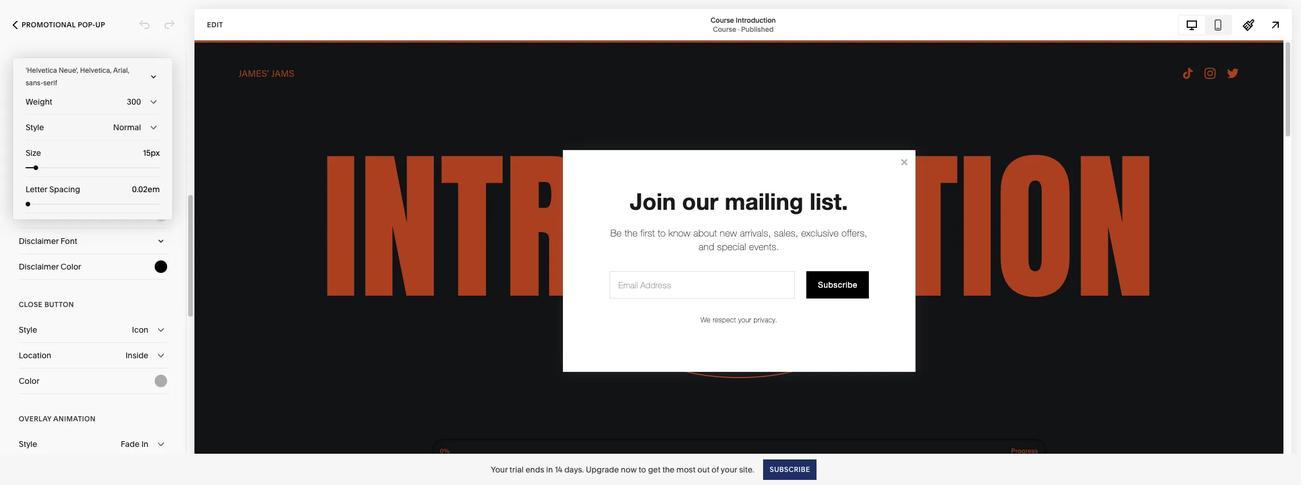 Task type: vqa. For each thing, say whether or not it's contained in the screenshot.
tab list
yes



Task type: locate. For each thing, give the bounding box(es) containing it.
color
[[36, 185, 57, 195], [46, 210, 67, 221], [61, 262, 81, 272], [19, 376, 39, 386]]

get
[[648, 464, 661, 475]]

sans-
[[26, 79, 43, 87]]

style
[[26, 122, 44, 133]]

days.
[[565, 464, 584, 475]]

0 horizontal spatial font
[[19, 134, 36, 144]]

disclaimer inside button
[[19, 262, 59, 272]]

course left "·"
[[713, 25, 737, 33]]

None field
[[123, 147, 160, 159], [123, 183, 160, 196], [123, 147, 160, 159], [123, 183, 160, 196]]

newsletter
[[19, 58, 66, 67]]

font button
[[19, 126, 167, 151]]

close
[[19, 300, 43, 309]]

to
[[639, 464, 646, 475]]

2 disclaimer from the top
[[19, 262, 59, 272]]

your
[[491, 464, 508, 475]]

trial
[[510, 464, 524, 475]]

font
[[19, 134, 36, 144], [61, 236, 77, 246]]

up for promotional pop-up
[[95, 20, 105, 29]]

letter
[[26, 184, 47, 195]]

up
[[95, 20, 105, 29], [88, 58, 98, 67]]

None range field
[[26, 166, 160, 170], [26, 202, 160, 207], [26, 166, 160, 170], [26, 202, 160, 207]]

disclaimer down border color at the top of the page
[[19, 236, 59, 246]]

sign
[[68, 58, 86, 67]]

serif
[[43, 79, 57, 87]]

now
[[621, 464, 637, 475]]

pop-
[[78, 20, 95, 29]]

text color
[[19, 185, 57, 195]]

color inside button
[[61, 262, 81, 272]]

color button
[[19, 369, 167, 394]]

font down style
[[19, 134, 36, 144]]

edit button
[[200, 14, 231, 35]]

modal dialog
[[13, 58, 172, 220]]

0 vertical spatial course
[[711, 16, 734, 24]]

helvetica,
[[80, 66, 112, 75]]

1 horizontal spatial font
[[61, 236, 77, 246]]

'helvetica
[[26, 66, 57, 75]]

'helvetica neue', helvetica, arial, sans-serif
[[26, 66, 129, 87]]

up right sign
[[88, 58, 98, 67]]

newsletter sign up
[[19, 58, 98, 67]]

0 vertical spatial font
[[19, 134, 36, 144]]

1 vertical spatial font
[[61, 236, 77, 246]]

text color button
[[19, 177, 167, 203]]

disclaimer down 'disclaimer font'
[[19, 262, 59, 272]]

upgrade
[[586, 464, 619, 475]]

input field background button
[[19, 152, 167, 177]]

color for text color
[[36, 185, 57, 195]]

1 vertical spatial up
[[88, 58, 98, 67]]

up inside promotional pop-up button
[[95, 20, 105, 29]]

0 vertical spatial up
[[95, 20, 105, 29]]

neue',
[[59, 66, 78, 75]]

tab list
[[1179, 16, 1232, 34]]

1 disclaimer from the top
[[19, 236, 59, 246]]

up up helvetica,
[[95, 20, 105, 29]]

course left introduction
[[711, 16, 734, 24]]

1 vertical spatial course
[[713, 25, 737, 33]]

1 vertical spatial disclaimer
[[19, 262, 59, 272]]

course introduction course · published
[[711, 16, 776, 33]]

disclaimer inside button
[[19, 236, 59, 246]]

0 vertical spatial disclaimer
[[19, 236, 59, 246]]

input
[[19, 159, 38, 170]]

300
[[127, 97, 141, 107]]

of
[[712, 464, 719, 475]]

up for newsletter sign up
[[88, 58, 98, 67]]

color for border color
[[46, 210, 67, 221]]

input field background
[[19, 159, 106, 170]]

course
[[711, 16, 734, 24], [713, 25, 737, 33]]

color for disclaimer color
[[61, 262, 81, 272]]

14
[[555, 464, 563, 475]]

arial,
[[113, 66, 129, 75]]

color right text
[[36, 185, 57, 195]]

site.
[[739, 464, 755, 475]]

color down disclaimer font button on the left of the page
[[61, 262, 81, 272]]

font up disclaimer color on the left bottom of page
[[61, 236, 77, 246]]

normal
[[113, 122, 141, 133]]

in
[[546, 464, 553, 475]]

disclaimer
[[19, 236, 59, 246], [19, 262, 59, 272]]

·
[[738, 25, 740, 33]]

color right border
[[46, 210, 67, 221]]



Task type: describe. For each thing, give the bounding box(es) containing it.
weight
[[26, 97, 52, 107]]

overlay animation
[[19, 415, 96, 423]]

your
[[721, 464, 737, 475]]

border color
[[19, 210, 67, 221]]

ends
[[526, 464, 544, 475]]

promotional
[[22, 20, 76, 29]]

promotional pop-up button
[[0, 13, 118, 38]]

text
[[19, 185, 34, 195]]

edit
[[207, 20, 223, 29]]

Weight field
[[26, 89, 160, 114]]

border
[[19, 210, 44, 221]]

field
[[40, 159, 59, 170]]

overlay
[[19, 415, 52, 423]]

disclaimer font
[[19, 236, 77, 246]]

button
[[44, 300, 74, 309]]

introduction
[[736, 16, 776, 24]]

disclaimer for disclaimer font
[[19, 236, 59, 246]]

published
[[742, 25, 774, 33]]

promotional pop-up
[[22, 20, 105, 29]]

out
[[698, 464, 710, 475]]

background
[[60, 159, 106, 170]]

letter spacing
[[26, 184, 80, 195]]

Style field
[[26, 115, 160, 140]]

close button
[[19, 300, 74, 309]]

disclaimer for disclaimer color
[[19, 262, 59, 272]]

border color button
[[19, 203, 167, 228]]

disclaimer font button
[[19, 229, 167, 254]]

disclaimer color button
[[19, 254, 167, 279]]

your trial ends in 14 days. upgrade now to get the most out of your site.
[[491, 464, 755, 475]]

color up overlay
[[19, 376, 39, 386]]

most
[[677, 464, 696, 475]]

animation
[[53, 415, 96, 423]]

spacing
[[49, 184, 80, 195]]

the
[[663, 464, 675, 475]]

size
[[26, 148, 41, 158]]

disclaimer color
[[19, 262, 81, 272]]



